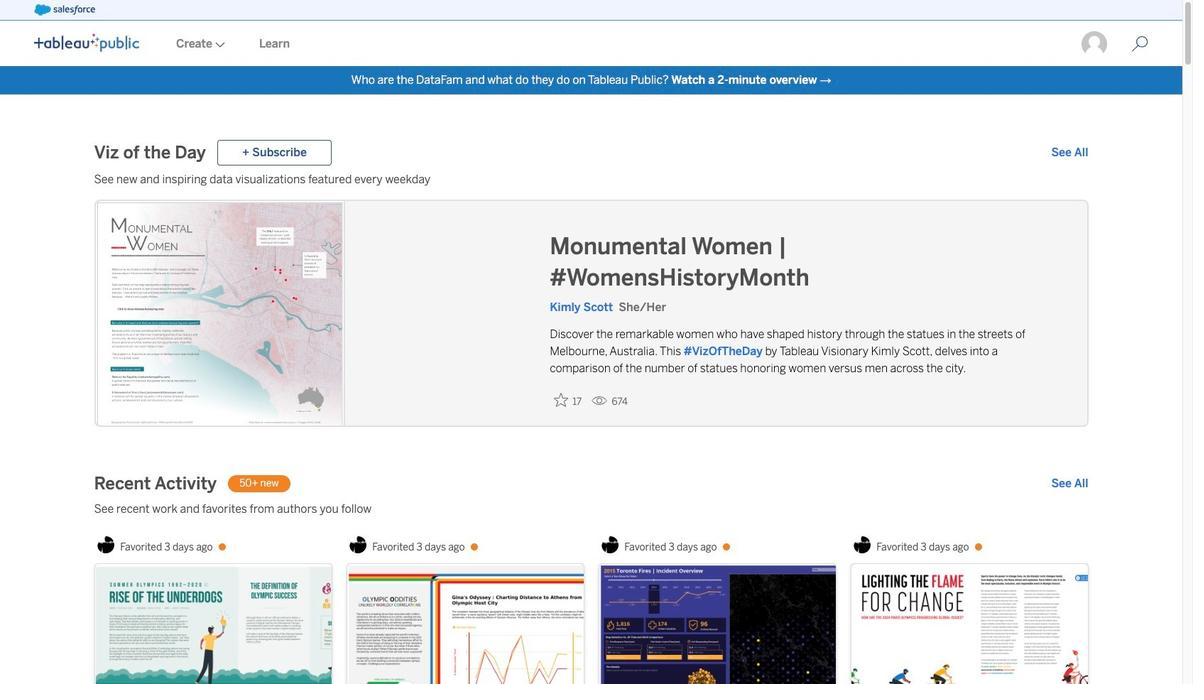 Task type: locate. For each thing, give the bounding box(es) containing it.
workbook thumbnail image for jason yang image
[[95, 564, 331, 684]]

see new and inspiring data visualizations featured every weekday element
[[94, 171, 1089, 188]]

2 horizontal spatial jason yang image
[[854, 536, 871, 553]]

viz of the day heading
[[94, 141, 206, 164]]

create image
[[212, 42, 225, 48]]

go to search image
[[1115, 36, 1166, 53]]

jason yang image
[[350, 536, 367, 553], [602, 536, 619, 553], [854, 536, 871, 553]]

add favorite image
[[554, 393, 568, 407]]

workbook thumbnail image
[[95, 564, 331, 684], [347, 564, 584, 684], [599, 564, 836, 684], [852, 564, 1088, 684]]

workbook thumbnail image for second jason yang icon from the right
[[599, 564, 836, 684]]

workbook thumbnail image for third jason yang icon
[[852, 564, 1088, 684]]

0 horizontal spatial jason yang image
[[350, 536, 367, 553]]

2 workbook thumbnail image from the left
[[347, 564, 584, 684]]

2 jason yang image from the left
[[602, 536, 619, 553]]

salesforce logo image
[[34, 4, 95, 16]]

Add Favorite button
[[550, 389, 586, 412]]

1 workbook thumbnail image from the left
[[95, 564, 331, 684]]

3 jason yang image from the left
[[854, 536, 871, 553]]

1 horizontal spatial jason yang image
[[602, 536, 619, 553]]

4 workbook thumbnail image from the left
[[852, 564, 1088, 684]]

3 workbook thumbnail image from the left
[[599, 564, 836, 684]]



Task type: vqa. For each thing, say whether or not it's contained in the screenshot.
fourth "Workbook thumbnail" from right
yes



Task type: describe. For each thing, give the bounding box(es) containing it.
see all recent activity element
[[1052, 475, 1089, 492]]

see recent work and favorites from authors you follow element
[[94, 501, 1089, 518]]

logo image
[[34, 33, 139, 52]]

jason yang image
[[98, 536, 115, 553]]

tableau public viz of the day image
[[96, 201, 345, 428]]

workbook thumbnail image for 1st jason yang icon from left
[[347, 564, 584, 684]]

recent activity heading
[[94, 472, 217, 495]]

1 jason yang image from the left
[[350, 536, 367, 553]]

see all viz of the day element
[[1052, 144, 1089, 161]]

tara.schultz image
[[1081, 30, 1109, 58]]



